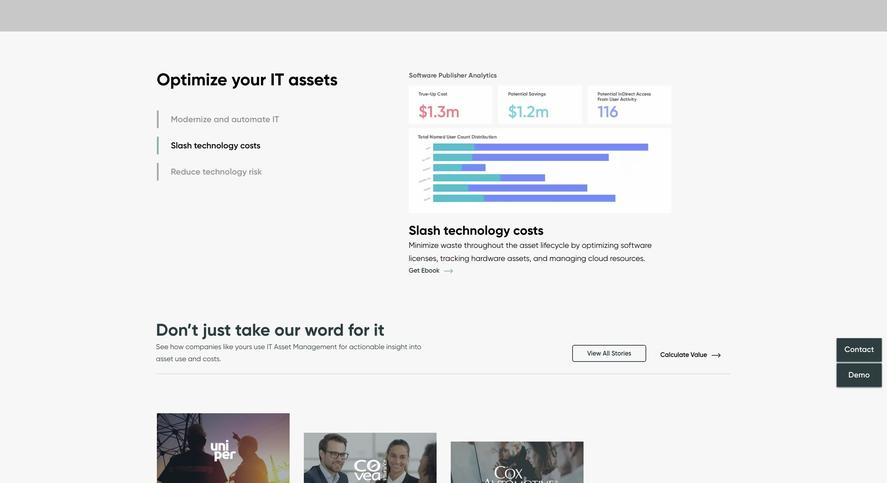 Task type: locate. For each thing, give the bounding box(es) containing it.
just
[[203, 319, 231, 340]]

1 vertical spatial use
[[175, 355, 186, 363]]

and inside don't just take our word for it see how companies like yours use it asset management for actionable insight into asset use and costs.
[[188, 355, 201, 363]]

how
[[170, 343, 184, 351]]

slash technology costs
[[171, 140, 261, 151]]

modernize
[[171, 114, 212, 124]]

by
[[571, 240, 580, 250]]

and inside slash technology costs minimize waste throughout the asset lifecycle by optimizing software licenses, tracking hardware assets, and managing cloud resources.
[[533, 254, 548, 263]]

it inside don't just take our word for it see how companies like yours use it asset management for actionable insight into asset use and costs.
[[267, 343, 272, 351]]

covéa insurance image
[[304, 433, 437, 483]]

0 vertical spatial it
[[270, 69, 284, 90]]

asset up assets,
[[520, 240, 539, 250]]

throughout
[[464, 240, 504, 250]]

1 vertical spatial technology
[[203, 166, 247, 177]]

view
[[587, 350, 601, 357]]

costs
[[240, 140, 261, 151], [513, 222, 544, 238]]

0 vertical spatial technology
[[194, 140, 238, 151]]

it left asset
[[267, 343, 272, 351]]

slash
[[171, 140, 192, 151], [409, 222, 441, 238]]

reduce technology risk
[[171, 166, 262, 177]]

0 horizontal spatial slash
[[171, 140, 192, 151]]

calculate value
[[661, 351, 709, 359]]

technology for slash technology costs minimize waste throughout the asset lifecycle by optimizing software licenses, tracking hardware assets, and managing cloud resources.
[[444, 222, 510, 238]]

1 horizontal spatial costs
[[513, 222, 544, 238]]

and up slash technology costs "link"
[[214, 114, 229, 124]]

and inside 'modernize and automate it' link
[[214, 114, 229, 124]]

2 vertical spatial technology
[[444, 222, 510, 238]]

1 vertical spatial and
[[533, 254, 548, 263]]

and down the companies
[[188, 355, 201, 363]]

slash up the minimize
[[409, 222, 441, 238]]

it
[[270, 69, 284, 90], [273, 114, 279, 124], [267, 343, 272, 351]]

asset inside don't just take our word for it see how companies like yours use it asset management for actionable insight into asset use and costs.
[[156, 355, 173, 363]]

for left actionable
[[339, 343, 347, 351]]

asset
[[520, 240, 539, 250], [156, 355, 173, 363]]

0 vertical spatial costs
[[240, 140, 261, 151]]

0 horizontal spatial costs
[[240, 140, 261, 151]]

costs inside "link"
[[240, 140, 261, 151]]

see
[[156, 343, 168, 351]]

technology up throughout
[[444, 222, 510, 238]]

1 vertical spatial slash
[[409, 222, 441, 238]]

slash technology costs minimize waste throughout the asset lifecycle by optimizing software licenses, tracking hardware assets, and managing cloud resources.
[[409, 222, 652, 263]]

it right your
[[270, 69, 284, 90]]

view all stories
[[587, 350, 632, 357]]

contact
[[845, 345, 874, 354]]

1 horizontal spatial and
[[214, 114, 229, 124]]

0 horizontal spatial use
[[175, 355, 186, 363]]

it right automate
[[273, 114, 279, 124]]

for
[[348, 319, 370, 340], [339, 343, 347, 351]]

your
[[232, 69, 266, 90]]

into
[[409, 343, 422, 351]]

it inside 'modernize and automate it' link
[[273, 114, 279, 124]]

technology up 'reduce technology risk'
[[194, 140, 238, 151]]

lifecycle
[[541, 240, 569, 250]]

get
[[409, 267, 420, 274]]

all
[[603, 350, 610, 357]]

technology
[[194, 140, 238, 151], [203, 166, 247, 177], [444, 222, 510, 238]]

1 horizontal spatial use
[[254, 343, 265, 351]]

2 horizontal spatial and
[[533, 254, 548, 263]]

demo link
[[837, 363, 882, 387]]

slash up the reduce
[[171, 140, 192, 151]]

and
[[214, 114, 229, 124], [533, 254, 548, 263], [188, 355, 201, 363]]

tracking
[[440, 254, 469, 263]]

technology inside slash technology costs minimize waste throughout the asset lifecycle by optimizing software licenses, tracking hardware assets, and managing cloud resources.
[[444, 222, 510, 238]]

0 horizontal spatial asset
[[156, 355, 173, 363]]

word
[[305, 319, 344, 340]]

2 vertical spatial it
[[267, 343, 272, 351]]

it
[[374, 319, 385, 340]]

slash inside slash technology costs minimize waste throughout the asset lifecycle by optimizing software licenses, tracking hardware assets, and managing cloud resources.
[[409, 222, 441, 238]]

use
[[254, 343, 265, 351], [175, 355, 186, 363]]

actionable
[[349, 343, 385, 351]]

use right yours
[[254, 343, 265, 351]]

1 horizontal spatial asset
[[520, 240, 539, 250]]

yours
[[235, 343, 252, 351]]

contact link
[[837, 338, 882, 362]]

technology inside "link"
[[194, 140, 238, 151]]

1 vertical spatial for
[[339, 343, 347, 351]]

asset down see
[[156, 355, 173, 363]]

management
[[293, 343, 337, 351]]

technology down slash technology costs "link"
[[203, 166, 247, 177]]

costs for slash technology costs minimize waste throughout the asset lifecycle by optimizing software licenses, tracking hardware assets, and managing cloud resources.
[[513, 222, 544, 238]]

costs down automate
[[240, 140, 261, 151]]

optimize your it assets
[[157, 69, 338, 90]]

minimize
[[409, 240, 439, 250]]

1 horizontal spatial slash
[[409, 222, 441, 238]]

waste
[[441, 240, 462, 250]]

1 horizontal spatial for
[[348, 319, 370, 340]]

companies
[[186, 343, 221, 351]]

0 horizontal spatial for
[[339, 343, 347, 351]]

slash inside "link"
[[171, 140, 192, 151]]

0 vertical spatial and
[[214, 114, 229, 124]]

2 vertical spatial and
[[188, 355, 201, 363]]

1 vertical spatial it
[[273, 114, 279, 124]]

ebook
[[421, 267, 440, 274]]

0 vertical spatial use
[[254, 343, 265, 351]]

calculate value link
[[661, 351, 731, 359]]

asset
[[274, 343, 291, 351]]

1 vertical spatial asset
[[156, 355, 173, 363]]

assets
[[288, 69, 338, 90]]

use down 'how'
[[175, 355, 186, 363]]

technology for reduce technology risk
[[203, 166, 247, 177]]

for up actionable
[[348, 319, 370, 340]]

optimize
[[157, 69, 227, 90]]

1 vertical spatial costs
[[513, 222, 544, 238]]

assets,
[[507, 254, 532, 263]]

0 vertical spatial asset
[[520, 240, 539, 250]]

costs up the
[[513, 222, 544, 238]]

and down 'lifecycle'
[[533, 254, 548, 263]]

cut spending by reducing waste image
[[409, 60, 672, 222]]

0 horizontal spatial and
[[188, 355, 201, 363]]

costs for slash technology costs
[[240, 140, 261, 151]]

asset inside slash technology costs minimize waste throughout the asset lifecycle by optimizing software licenses, tracking hardware assets, and managing cloud resources.
[[520, 240, 539, 250]]

don't
[[156, 319, 198, 340]]

get ebook
[[409, 267, 441, 274]]

0 vertical spatial slash
[[171, 140, 192, 151]]

improving software consumption at cox automotive image
[[451, 442, 584, 483]]

costs inside slash technology costs minimize waste throughout the asset lifecycle by optimizing software licenses, tracking hardware assets, and managing cloud resources.
[[513, 222, 544, 238]]

view all stories link
[[573, 345, 646, 362]]



Task type: describe. For each thing, give the bounding box(es) containing it.
insight
[[386, 343, 408, 351]]

automate
[[231, 114, 270, 124]]

software
[[621, 240, 652, 250]]

optimizing
[[582, 240, 619, 250]]

stories
[[612, 350, 632, 357]]

the
[[506, 240, 518, 250]]

slash for slash technology costs
[[171, 140, 192, 151]]

don't just take our word for it see how companies like yours use it asset management for actionable insight into asset use and costs.
[[156, 319, 422, 363]]

modernize and automate it link
[[157, 110, 281, 128]]

digital transparency transforms uniper's it operations image
[[157, 413, 290, 483]]

slash technology costs link
[[157, 137, 281, 154]]

like
[[223, 343, 233, 351]]

value
[[691, 351, 707, 359]]

our
[[275, 319, 301, 340]]

take
[[235, 319, 270, 340]]

risk
[[249, 166, 262, 177]]

hardware
[[471, 254, 505, 263]]

get ebook link
[[409, 267, 464, 274]]

calculate
[[661, 351, 689, 359]]

managing
[[550, 254, 586, 263]]

licenses,
[[409, 254, 438, 263]]

slash for slash technology costs minimize waste throughout the asset lifecycle by optimizing software licenses, tracking hardware assets, and managing cloud resources.
[[409, 222, 441, 238]]

0 vertical spatial for
[[348, 319, 370, 340]]

cloud
[[588, 254, 608, 263]]

technology for slash technology costs
[[194, 140, 238, 151]]

costs.
[[203, 355, 221, 363]]

demo
[[849, 370, 870, 380]]

resources.
[[610, 254, 646, 263]]

reduce technology risk link
[[157, 163, 281, 180]]

modernize and automate it
[[171, 114, 279, 124]]

reduce
[[171, 166, 201, 177]]



Task type: vqa. For each thing, say whether or not it's contained in the screenshot.
United
no



